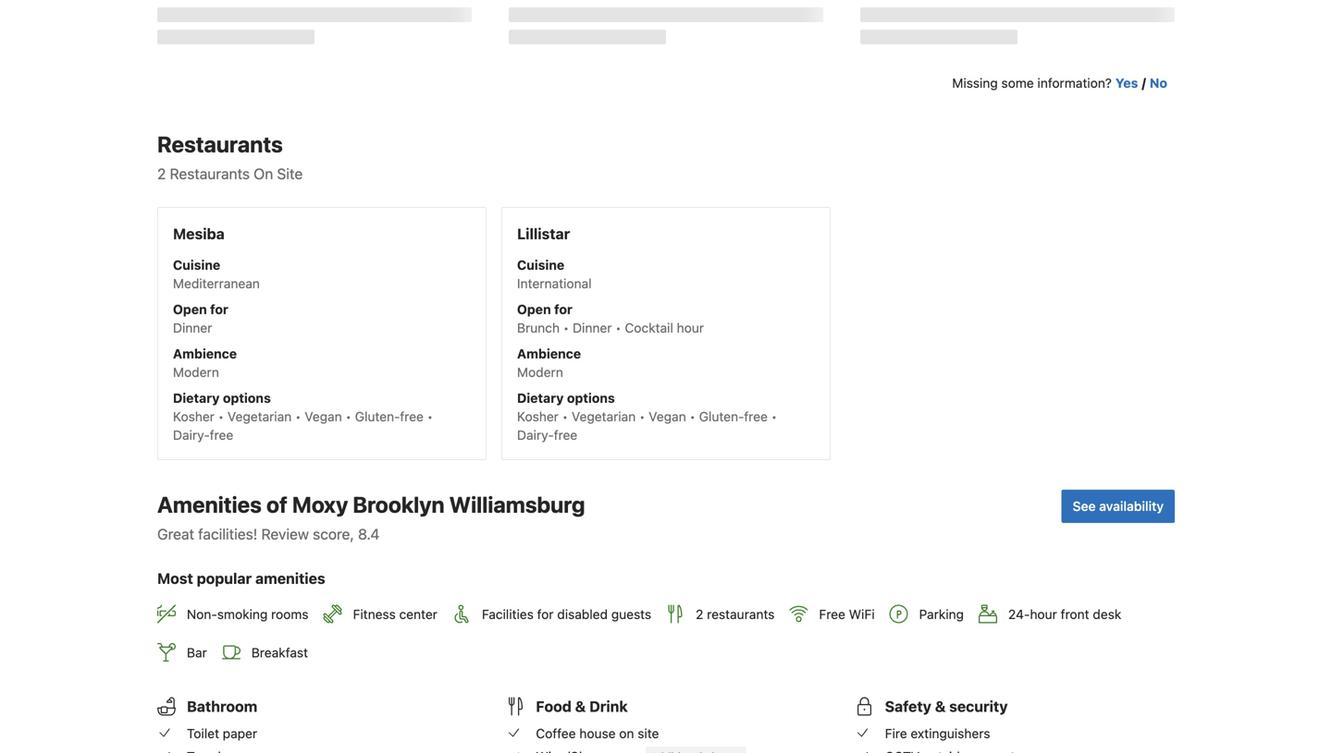 Task type: vqa. For each thing, say whether or not it's contained in the screenshot.
Toilet at the left of the page
yes



Task type: describe. For each thing, give the bounding box(es) containing it.
open for mesiba
[[173, 302, 207, 317]]

desk
[[1093, 608, 1122, 623]]

rooms
[[271, 608, 309, 623]]

non-smoking rooms
[[187, 608, 309, 623]]

open for lillistar
[[517, 302, 551, 317]]

breakfast
[[251, 646, 308, 661]]

toilet
[[187, 727, 219, 742]]

restaurants 2 restaurants on site
[[157, 131, 303, 183]]

some
[[1001, 75, 1034, 91]]

score,
[[313, 526, 354, 543]]

2 inside restaurants 2 restaurants on site
[[157, 165, 166, 183]]

kosher for mesiba
[[173, 409, 215, 425]]

ambience for mesiba
[[173, 346, 237, 362]]

see availability
[[1073, 499, 1164, 514]]

drink
[[589, 699, 628, 716]]

house
[[579, 727, 616, 742]]

dinner inside open for brunch • dinner • cocktail hour
[[573, 320, 612, 336]]

brooklyn
[[353, 492, 445, 518]]

fitness
[[353, 608, 396, 623]]

of
[[266, 492, 288, 518]]

kosher for lillistar
[[517, 409, 559, 425]]

2 restaurants
[[696, 608, 775, 623]]

24-
[[1008, 608, 1030, 623]]

dietary for mesiba
[[173, 391, 220, 406]]

wifi
[[849, 608, 875, 623]]

disabled
[[557, 608, 608, 623]]

vegan for mesiba
[[305, 409, 342, 425]]

gluten- for lillistar
[[699, 409, 744, 425]]

restaurants
[[707, 608, 775, 623]]

dairy- for mesiba
[[173, 428, 210, 443]]

fitness center
[[353, 608, 438, 623]]

for for lillistar
[[554, 302, 573, 317]]

bathroom
[[187, 699, 257, 716]]

food & drink
[[536, 699, 628, 716]]

1 horizontal spatial for
[[537, 608, 554, 623]]

smoking
[[217, 608, 268, 623]]

dietary options kosher • vegetarian • vegan • gluten-free • dairy-free for mesiba
[[173, 391, 433, 443]]

dinner inside open for dinner
[[173, 320, 212, 336]]

8.4
[[358, 526, 380, 543]]

on
[[619, 727, 634, 742]]

missing
[[952, 75, 998, 91]]

cuisine mediterranean
[[173, 258, 260, 291]]

coffee
[[536, 727, 576, 742]]

cocktail
[[625, 320, 673, 336]]

no button
[[1150, 74, 1167, 92]]

amenities of moxy brooklyn williamsburg great facilities! review score, 8.4
[[157, 492, 585, 543]]

front
[[1061, 608, 1089, 623]]

paper
[[223, 727, 257, 742]]

options for lillistar
[[567, 391, 615, 406]]

vegan for lillistar
[[649, 409, 686, 425]]

cuisine for mesiba
[[173, 258, 220, 273]]

on
[[254, 165, 273, 183]]

facilities!
[[198, 526, 257, 543]]

site
[[277, 165, 303, 183]]



Task type: locate. For each thing, give the bounding box(es) containing it.
1 dietary options kosher • vegetarian • vegan • gluten-free • dairy-free from the left
[[173, 391, 433, 443]]

amenities
[[255, 570, 325, 588]]

1 dinner from the left
[[173, 320, 212, 336]]

0 vertical spatial restaurants
[[157, 131, 283, 157]]

ambience for lillistar
[[517, 346, 581, 362]]

2
[[157, 165, 166, 183], [696, 608, 703, 623]]

extinguishers
[[911, 727, 990, 742]]

2 modern from the left
[[517, 365, 563, 380]]

dietary options kosher • vegetarian • vegan • gluten-free • dairy-free
[[173, 391, 433, 443], [517, 391, 777, 443]]

fire extinguishers
[[885, 727, 990, 742]]

0 horizontal spatial open
[[173, 302, 207, 317]]

vegan down cocktail on the top of page
[[649, 409, 686, 425]]

1 horizontal spatial hour
[[1030, 608, 1057, 623]]

0 horizontal spatial cuisine
[[173, 258, 220, 273]]

international
[[517, 276, 592, 291]]

2 ambience from the left
[[517, 346, 581, 362]]

for down mediterranean at the top of page
[[210, 302, 228, 317]]

1 horizontal spatial &
[[935, 699, 946, 716]]

dietary options kosher • vegetarian • vegan • gluten-free • dairy-free down cocktail on the top of page
[[517, 391, 777, 443]]

open for brunch • dinner • cocktail hour
[[517, 302, 704, 336]]

missing some information? yes / no
[[952, 75, 1167, 91]]

1 horizontal spatial dietary options kosher • vegetarian • vegan • gluten-free • dairy-free
[[517, 391, 777, 443]]

for left the disabled
[[537, 608, 554, 623]]

1 ambience from the left
[[173, 346, 237, 362]]

2 dairy- from the left
[[517, 428, 554, 443]]

open
[[173, 302, 207, 317], [517, 302, 551, 317]]

modern down "brunch"
[[517, 365, 563, 380]]

yes
[[1116, 75, 1138, 91]]

0 horizontal spatial kosher
[[173, 409, 215, 425]]

cuisine
[[173, 258, 220, 273], [517, 258, 565, 273]]

& for food
[[575, 699, 586, 716]]

lillistar
[[517, 225, 570, 243]]

1 gluten- from the left
[[355, 409, 400, 425]]

food
[[536, 699, 572, 716]]

1 horizontal spatial ambience
[[517, 346, 581, 362]]

2 options from the left
[[567, 391, 615, 406]]

& up fire extinguishers
[[935, 699, 946, 716]]

vegetarian for mesiba
[[228, 409, 292, 425]]

open inside open for dinner
[[173, 302, 207, 317]]

availability
[[1099, 499, 1164, 514]]

ambience
[[173, 346, 237, 362], [517, 346, 581, 362]]

2 dietary from the left
[[517, 391, 564, 406]]

0 horizontal spatial ambience
[[173, 346, 237, 362]]

1 horizontal spatial modern
[[517, 365, 563, 380]]

0 horizontal spatial modern
[[173, 365, 219, 380]]

dietary down open for dinner
[[173, 391, 220, 406]]

amenities
[[157, 492, 262, 518]]

dairy-
[[173, 428, 210, 443], [517, 428, 554, 443]]

ambience modern down "brunch"
[[517, 346, 581, 380]]

cuisine inside cuisine international
[[517, 258, 565, 273]]

see availability button
[[1062, 490, 1175, 524]]

williamsburg
[[449, 492, 585, 518]]

1 horizontal spatial options
[[567, 391, 615, 406]]

hour left front
[[1030, 608, 1057, 623]]

hour inside open for brunch • dinner • cocktail hour
[[677, 320, 704, 336]]

no
[[1150, 75, 1167, 91]]

popular
[[197, 570, 252, 588]]

free wifi
[[819, 608, 875, 623]]

security
[[949, 699, 1008, 716]]

dinner right "brunch"
[[573, 320, 612, 336]]

1 options from the left
[[223, 391, 271, 406]]

0 horizontal spatial dairy-
[[173, 428, 210, 443]]

2 vegetarian from the left
[[572, 409, 636, 425]]

gluten- for mesiba
[[355, 409, 400, 425]]

cuisine up international
[[517, 258, 565, 273]]

open down mediterranean at the top of page
[[173, 302, 207, 317]]

1 open from the left
[[173, 302, 207, 317]]

see
[[1073, 499, 1096, 514]]

& for safety
[[935, 699, 946, 716]]

0 horizontal spatial 2
[[157, 165, 166, 183]]

dietary down "brunch"
[[517, 391, 564, 406]]

site
[[638, 727, 659, 742]]

0 horizontal spatial gluten-
[[355, 409, 400, 425]]

free
[[400, 409, 424, 425], [744, 409, 768, 425], [210, 428, 233, 443], [554, 428, 577, 443]]

options down open for dinner
[[223, 391, 271, 406]]

open up "brunch"
[[517, 302, 551, 317]]

vegan
[[305, 409, 342, 425], [649, 409, 686, 425]]

kosher down "brunch"
[[517, 409, 559, 425]]

0 horizontal spatial for
[[210, 302, 228, 317]]

0 horizontal spatial dinner
[[173, 320, 212, 336]]

mediterranean
[[173, 276, 260, 291]]

1 horizontal spatial open
[[517, 302, 551, 317]]

0 horizontal spatial dietary options kosher • vegetarian • vegan • gluten-free • dairy-free
[[173, 391, 433, 443]]

1 horizontal spatial vegetarian
[[572, 409, 636, 425]]

2 kosher from the left
[[517, 409, 559, 425]]

restaurants
[[157, 131, 283, 157], [170, 165, 250, 183]]

1 horizontal spatial gluten-
[[699, 409, 744, 425]]

toilet paper
[[187, 727, 257, 742]]

2 open from the left
[[517, 302, 551, 317]]

non-
[[187, 608, 217, 623]]

for
[[210, 302, 228, 317], [554, 302, 573, 317], [537, 608, 554, 623]]

1 horizontal spatial 2
[[696, 608, 703, 623]]

hour right cocktail on the top of page
[[677, 320, 704, 336]]

vegan up moxy
[[305, 409, 342, 425]]

1 horizontal spatial vegan
[[649, 409, 686, 425]]

for inside open for dinner
[[210, 302, 228, 317]]

safety
[[885, 699, 932, 716]]

mesiba
[[173, 225, 225, 243]]

2 ambience modern from the left
[[517, 346, 581, 380]]

1 dietary from the left
[[173, 391, 220, 406]]

free
[[819, 608, 846, 623]]

moxy
[[292, 492, 348, 518]]

parking
[[919, 608, 964, 623]]

1 horizontal spatial dairy-
[[517, 428, 554, 443]]

ambience down "brunch"
[[517, 346, 581, 362]]

dinner
[[173, 320, 212, 336], [573, 320, 612, 336]]

open inside open for brunch • dinner • cocktail hour
[[517, 302, 551, 317]]

24-hour front desk
[[1008, 608, 1122, 623]]

dietary options kosher • vegetarian • vegan • gluten-free • dairy-free up moxy
[[173, 391, 433, 443]]

coffee house on site
[[536, 727, 659, 742]]

2 vegan from the left
[[649, 409, 686, 425]]

0 horizontal spatial options
[[223, 391, 271, 406]]

dietary
[[173, 391, 220, 406], [517, 391, 564, 406]]

center
[[399, 608, 438, 623]]

most
[[157, 570, 193, 588]]

for for mesiba
[[210, 302, 228, 317]]

vegetarian for lillistar
[[572, 409, 636, 425]]

2 horizontal spatial for
[[554, 302, 573, 317]]

0 horizontal spatial vegan
[[305, 409, 342, 425]]

1 horizontal spatial kosher
[[517, 409, 559, 425]]

kosher
[[173, 409, 215, 425], [517, 409, 559, 425]]

ambience down open for dinner
[[173, 346, 237, 362]]

open for dinner
[[173, 302, 228, 336]]

yes button
[[1116, 74, 1138, 92]]

ambience modern
[[173, 346, 237, 380], [517, 346, 581, 380]]

1 horizontal spatial dinner
[[573, 320, 612, 336]]

ambience modern for mesiba
[[173, 346, 237, 380]]

restaurants left on
[[170, 165, 250, 183]]

&
[[575, 699, 586, 716], [935, 699, 946, 716]]

dietary options kosher • vegetarian • vegan • gluten-free • dairy-free for lillistar
[[517, 391, 777, 443]]

2 & from the left
[[935, 699, 946, 716]]

1 vegetarian from the left
[[228, 409, 292, 425]]

options for mesiba
[[223, 391, 271, 406]]

facilities
[[482, 608, 534, 623]]

dinner down mediterranean at the top of page
[[173, 320, 212, 336]]

guests
[[611, 608, 651, 623]]

/
[[1142, 75, 1146, 91]]

0 horizontal spatial ambience modern
[[173, 346, 237, 380]]

1 vertical spatial 2
[[696, 608, 703, 623]]

dairy- for lillistar
[[517, 428, 554, 443]]

1 kosher from the left
[[173, 409, 215, 425]]

2 dinner from the left
[[573, 320, 612, 336]]

review
[[261, 526, 309, 543]]

1 ambience modern from the left
[[173, 346, 237, 380]]

restaurants up on
[[157, 131, 283, 157]]

ambience modern down open for dinner
[[173, 346, 237, 380]]

ambience modern for lillistar
[[517, 346, 581, 380]]

1 vertical spatial restaurants
[[170, 165, 250, 183]]

gluten-
[[355, 409, 400, 425], [699, 409, 744, 425]]

hour
[[677, 320, 704, 336], [1030, 608, 1057, 623]]

options
[[223, 391, 271, 406], [567, 391, 615, 406]]

modern down open for dinner
[[173, 365, 219, 380]]

1 modern from the left
[[173, 365, 219, 380]]

options down open for brunch • dinner • cocktail hour
[[567, 391, 615, 406]]

1 vertical spatial hour
[[1030, 608, 1057, 623]]

0 horizontal spatial vegetarian
[[228, 409, 292, 425]]

0 horizontal spatial hour
[[677, 320, 704, 336]]

cuisine international
[[517, 258, 592, 291]]

2 dietary options kosher • vegetarian • vegan • gluten-free • dairy-free from the left
[[517, 391, 777, 443]]

modern for lillistar
[[517, 365, 563, 380]]

dairy- up amenities
[[173, 428, 210, 443]]

1 vegan from the left
[[305, 409, 342, 425]]

fire
[[885, 727, 907, 742]]

kosher up amenities
[[173, 409, 215, 425]]

0 horizontal spatial &
[[575, 699, 586, 716]]

dairy- up williamsburg
[[517, 428, 554, 443]]

1 horizontal spatial dietary
[[517, 391, 564, 406]]

modern for mesiba
[[173, 365, 219, 380]]

information?
[[1037, 75, 1112, 91]]

dietary for lillistar
[[517, 391, 564, 406]]

for inside open for brunch • dinner • cocktail hour
[[554, 302, 573, 317]]

0 horizontal spatial dietary
[[173, 391, 220, 406]]

bar
[[187, 646, 207, 661]]

•
[[563, 320, 569, 336], [615, 320, 621, 336], [218, 409, 224, 425], [295, 409, 301, 425], [346, 409, 351, 425], [427, 409, 433, 425], [562, 409, 568, 425], [639, 409, 645, 425], [690, 409, 696, 425], [771, 409, 777, 425]]

& right food on the left bottom of page
[[575, 699, 586, 716]]

cuisine for lillistar
[[517, 258, 565, 273]]

for down international
[[554, 302, 573, 317]]

vegetarian
[[228, 409, 292, 425], [572, 409, 636, 425]]

1 & from the left
[[575, 699, 586, 716]]

2 cuisine from the left
[[517, 258, 565, 273]]

safety & security
[[885, 699, 1008, 716]]

modern
[[173, 365, 219, 380], [517, 365, 563, 380]]

facilities for disabled guests
[[482, 608, 651, 623]]

0 vertical spatial 2
[[157, 165, 166, 183]]

0 vertical spatial hour
[[677, 320, 704, 336]]

1 cuisine from the left
[[173, 258, 220, 273]]

1 horizontal spatial ambience modern
[[517, 346, 581, 380]]

cuisine inside 'cuisine mediterranean'
[[173, 258, 220, 273]]

1 horizontal spatial cuisine
[[517, 258, 565, 273]]

brunch
[[517, 320, 560, 336]]

2 gluten- from the left
[[699, 409, 744, 425]]

1 dairy- from the left
[[173, 428, 210, 443]]

great
[[157, 526, 194, 543]]

cuisine up mediterranean at the top of page
[[173, 258, 220, 273]]

most popular amenities
[[157, 570, 325, 588]]



